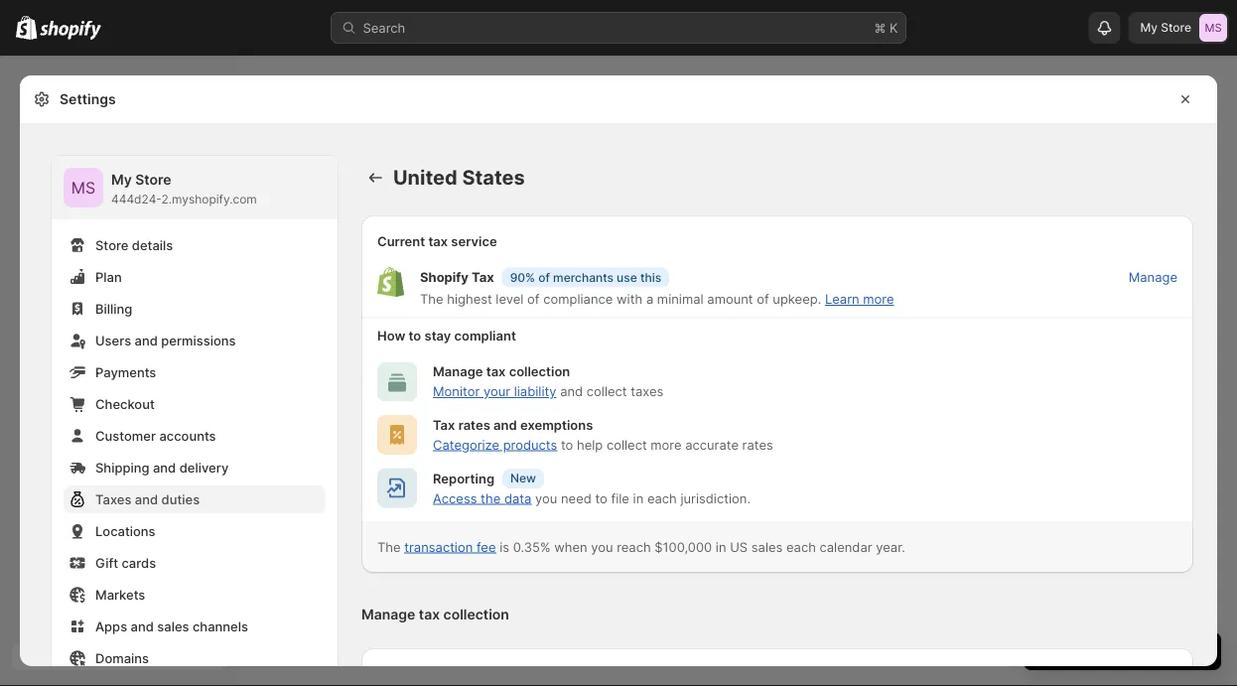 Task type: vqa. For each thing, say whether or not it's contained in the screenshot.
the and corresponding to delivery
yes



Task type: describe. For each thing, give the bounding box(es) containing it.
categorize products link
[[433, 437, 558, 453]]

jurisdiction.
[[681, 491, 751, 506]]

how
[[378, 328, 406, 344]]

1 vertical spatial rates
[[743, 437, 774, 453]]

customer
[[95, 428, 156, 444]]

shipping and delivery link
[[64, 454, 326, 482]]

of right level
[[528, 292, 540, 307]]

1 vertical spatial you
[[591, 539, 614, 555]]

the
[[481, 491, 501, 506]]

highest
[[447, 292, 493, 307]]

0 vertical spatial rates
[[459, 417, 491, 433]]

90% of merchants use this
[[510, 270, 662, 285]]

merchants
[[553, 270, 614, 285]]

reach
[[617, 539, 651, 555]]

access the data you need to file in each jurisdiction.
[[433, 491, 751, 506]]

gift cards
[[95, 555, 156, 571]]

and for permissions
[[135, 333, 158, 348]]

0 vertical spatial more
[[864, 292, 895, 307]]

billing link
[[64, 295, 326, 323]]

⌘ k
[[875, 20, 899, 35]]

products
[[503, 437, 558, 453]]

with
[[617, 292, 643, 307]]

collect inside tax rates and exemptions categorize products to help collect more accurate rates
[[607, 437, 647, 453]]

details
[[132, 237, 173, 253]]

taxes
[[95, 492, 132, 507]]

my for my store
[[1141, 20, 1159, 35]]

domains
[[95, 651, 149, 666]]

need
[[561, 491, 592, 506]]

amount
[[708, 292, 754, 307]]

my for my store 444d24-2.myshopify.com
[[111, 171, 132, 188]]

tax for current tax service
[[429, 233, 448, 249]]

ms button
[[64, 168, 103, 208]]

apps
[[95, 619, 127, 634]]

the highest level of compliance with a minimal amount of upkeep. learn more
[[420, 292, 895, 307]]

united states
[[393, 165, 525, 190]]

plan link
[[64, 263, 326, 291]]

help
[[577, 437, 603, 453]]

categorize
[[433, 437, 500, 453]]

exemptions
[[520, 417, 593, 433]]

access the data link
[[433, 491, 532, 506]]

collect inside manage tax collection monitor your liability and collect taxes
[[587, 384, 627, 399]]

use
[[617, 270, 638, 285]]

tax for manage tax collection
[[419, 607, 440, 623]]

users and permissions link
[[64, 327, 326, 355]]

manage tax collection monitor your liability and collect taxes
[[433, 364, 664, 399]]

markets
[[95, 587, 145, 603]]

1 vertical spatial each
[[787, 539, 817, 555]]

users and permissions
[[95, 333, 236, 348]]

my store 444d24-2.myshopify.com
[[111, 171, 257, 207]]

0.35
[[513, 539, 540, 555]]

this
[[641, 270, 662, 285]]

cards
[[122, 555, 156, 571]]

accurate
[[686, 437, 739, 453]]

us
[[730, 539, 748, 555]]

more inside tax rates and exemptions categorize products to help collect more accurate rates
[[651, 437, 682, 453]]

a
[[647, 292, 654, 307]]

transaction
[[405, 539, 473, 555]]

and for sales
[[131, 619, 154, 634]]

manage for manage tax collection monitor your liability and collect taxes
[[433, 364, 483, 380]]

service
[[451, 233, 497, 249]]

and inside tax rates and exemptions categorize products to help collect more accurate rates
[[494, 417, 517, 433]]

duties
[[162, 492, 200, 507]]

2 vertical spatial to
[[596, 491, 608, 506]]

manage for manage
[[1129, 269, 1178, 285]]

markets link
[[64, 581, 326, 609]]

monitor
[[433, 384, 480, 399]]

shipping and delivery
[[95, 460, 229, 475]]

shipping
[[95, 460, 150, 475]]

checkout link
[[64, 390, 326, 418]]

united
[[393, 165, 458, 190]]

apps and sales channels link
[[64, 613, 326, 641]]

store for my store
[[1162, 20, 1192, 35]]

customer accounts
[[95, 428, 216, 444]]

$100,000
[[655, 539, 713, 555]]

reporting
[[433, 471, 495, 486]]

2.myshopify.com
[[161, 192, 257, 207]]

of right the 'amount'
[[757, 292, 770, 307]]

0 horizontal spatial store
[[95, 237, 128, 253]]

calendar
[[820, 539, 873, 555]]

the transaction fee is 0.35 % when you reach $100,000 in us sales each calendar year.
[[378, 539, 906, 555]]

monitor your liability link
[[433, 384, 557, 399]]

shopify image
[[16, 15, 37, 39]]

when
[[555, 539, 588, 555]]

transaction fee link
[[405, 539, 496, 555]]

current tax service
[[378, 233, 497, 249]]



Task type: locate. For each thing, give the bounding box(es) containing it.
each left calendar
[[787, 539, 817, 555]]

0 vertical spatial store
[[1162, 20, 1192, 35]]

store details link
[[64, 231, 326, 259]]

rates up categorize
[[459, 417, 491, 433]]

you right data
[[536, 491, 558, 506]]

each
[[648, 491, 677, 506], [787, 539, 817, 555]]

tax inside manage tax collection monitor your liability and collect taxes
[[487, 364, 506, 380]]

taxes and duties link
[[64, 486, 326, 514]]

current
[[378, 233, 425, 249]]

store inside my store 444d24-2.myshopify.com
[[135, 171, 171, 188]]

collection for manage tax collection
[[444, 607, 510, 623]]

collection for manage tax collection monitor your liability and collect taxes
[[509, 364, 571, 380]]

0 vertical spatial each
[[648, 491, 677, 506]]

store for my store 444d24-2.myshopify.com
[[135, 171, 171, 188]]

locations
[[95, 524, 156, 539]]

in
[[633, 491, 644, 506], [716, 539, 727, 555]]

learn more link
[[826, 292, 895, 307]]

1 vertical spatial to
[[561, 437, 574, 453]]

my store image
[[1200, 14, 1228, 42], [64, 168, 103, 208]]

and right taxes
[[135, 492, 158, 507]]

my store
[[1141, 20, 1192, 35]]

taxes
[[631, 384, 664, 399]]

to down the 'exemptions'
[[561, 437, 574, 453]]

1 vertical spatial my
[[111, 171, 132, 188]]

0 horizontal spatial in
[[633, 491, 644, 506]]

2 horizontal spatial manage
[[1129, 269, 1178, 285]]

1 horizontal spatial each
[[787, 539, 817, 555]]

0 vertical spatial my store image
[[1200, 14, 1228, 42]]

settings
[[60, 91, 116, 108]]

1 horizontal spatial rates
[[743, 437, 774, 453]]

the down the shopify
[[420, 292, 444, 307]]

billing
[[95, 301, 132, 316]]

taxes and duties
[[95, 492, 200, 507]]

shopify image
[[40, 20, 102, 40]]

of
[[539, 270, 550, 285], [528, 292, 540, 307], [757, 292, 770, 307]]

2 vertical spatial tax
[[419, 607, 440, 623]]

shop settings menu element
[[52, 156, 338, 687]]

0 horizontal spatial my store image
[[64, 168, 103, 208]]

and
[[135, 333, 158, 348], [560, 384, 583, 399], [494, 417, 517, 433], [153, 460, 176, 475], [135, 492, 158, 507], [131, 619, 154, 634]]

and down the customer accounts
[[153, 460, 176, 475]]

0 horizontal spatial my
[[111, 171, 132, 188]]

year.
[[877, 539, 906, 555]]

tax
[[429, 233, 448, 249], [487, 364, 506, 380], [419, 607, 440, 623]]

the for the highest level of compliance with a minimal amount of upkeep. learn more
[[420, 292, 444, 307]]

manage tax collection
[[362, 607, 510, 623]]

channels
[[193, 619, 248, 634]]

and for delivery
[[153, 460, 176, 475]]

more left accurate
[[651, 437, 682, 453]]

collect
[[587, 384, 627, 399], [607, 437, 647, 453]]

rates right accurate
[[743, 437, 774, 453]]

collect left taxes
[[587, 384, 627, 399]]

settings dialog
[[20, 76, 1218, 687]]

0 horizontal spatial rates
[[459, 417, 491, 433]]

0 vertical spatial my
[[1141, 20, 1159, 35]]

more right the learn
[[864, 292, 895, 307]]

1 horizontal spatial manage
[[433, 364, 483, 380]]

tax for manage tax collection monitor your liability and collect taxes
[[487, 364, 506, 380]]

0 horizontal spatial tax
[[433, 417, 455, 433]]

you right when
[[591, 539, 614, 555]]

1 vertical spatial more
[[651, 437, 682, 453]]

manage for manage tax collection
[[362, 607, 416, 623]]

1 vertical spatial store
[[135, 171, 171, 188]]

1 vertical spatial collect
[[607, 437, 647, 453]]

1 horizontal spatial sales
[[752, 539, 783, 555]]

my store image right the my store
[[1200, 14, 1228, 42]]

tax left the service
[[429, 233, 448, 249]]

you
[[536, 491, 558, 506], [591, 539, 614, 555]]

and for duties
[[135, 492, 158, 507]]

2 vertical spatial manage
[[362, 607, 416, 623]]

0 vertical spatial you
[[536, 491, 558, 506]]

in right file at bottom
[[633, 491, 644, 506]]

sales right us
[[752, 539, 783, 555]]

to left "stay"
[[409, 328, 422, 344]]

tax inside tax rates and exemptions categorize products to help collect more accurate rates
[[433, 417, 455, 433]]

gift
[[95, 555, 118, 571]]

shopify tax
[[420, 269, 495, 285]]

k
[[890, 20, 899, 35]]

shopify
[[420, 269, 469, 285]]

and right users
[[135, 333, 158, 348]]

dialog
[[1226, 57, 1238, 687]]

collection up the liability
[[509, 364, 571, 380]]

1 horizontal spatial in
[[716, 539, 727, 555]]

states
[[462, 165, 525, 190]]

compliant
[[455, 328, 516, 344]]

delivery
[[180, 460, 229, 475]]

0 horizontal spatial more
[[651, 437, 682, 453]]

checkout
[[95, 396, 155, 412]]

customer accounts link
[[64, 422, 326, 450]]

compliance
[[544, 292, 613, 307]]

new
[[511, 471, 536, 486]]

0 horizontal spatial you
[[536, 491, 558, 506]]

tax
[[472, 269, 495, 285], [433, 417, 455, 433]]

0 horizontal spatial manage
[[362, 607, 416, 623]]

90%
[[510, 270, 536, 285]]

your
[[484, 384, 511, 399]]

the for the transaction fee is 0.35 % when you reach $100,000 in us sales each calendar year.
[[378, 539, 401, 555]]

data
[[505, 491, 532, 506]]

0 vertical spatial manage
[[1129, 269, 1178, 285]]

0 vertical spatial sales
[[752, 539, 783, 555]]

444d24-
[[111, 192, 161, 207]]

and right the liability
[[560, 384, 583, 399]]

tax up categorize
[[433, 417, 455, 433]]

1 vertical spatial manage
[[433, 364, 483, 380]]

1 horizontal spatial store
[[135, 171, 171, 188]]

tax up your
[[487, 364, 506, 380]]

0 horizontal spatial to
[[409, 328, 422, 344]]

and up categorize products link
[[494, 417, 517, 433]]

0 vertical spatial tax
[[429, 233, 448, 249]]

%
[[540, 539, 551, 555]]

1 vertical spatial the
[[378, 539, 401, 555]]

file
[[612, 491, 630, 506]]

2 horizontal spatial store
[[1162, 20, 1192, 35]]

0 horizontal spatial the
[[378, 539, 401, 555]]

users
[[95, 333, 131, 348]]

more
[[864, 292, 895, 307], [651, 437, 682, 453]]

0 vertical spatial collection
[[509, 364, 571, 380]]

0 vertical spatial tax
[[472, 269, 495, 285]]

the
[[420, 292, 444, 307], [378, 539, 401, 555]]

0 vertical spatial collect
[[587, 384, 627, 399]]

1 horizontal spatial more
[[864, 292, 895, 307]]

my store image inside shop settings menu element
[[64, 168, 103, 208]]

0 horizontal spatial sales
[[157, 619, 189, 634]]

fee
[[477, 539, 496, 555]]

2 vertical spatial store
[[95, 237, 128, 253]]

payments link
[[64, 359, 326, 386]]

my store image left 444d24-
[[64, 168, 103, 208]]

minimal
[[658, 292, 704, 307]]

1 horizontal spatial to
[[561, 437, 574, 453]]

manage inside manage tax collection monitor your liability and collect taxes
[[433, 364, 483, 380]]

collection
[[509, 364, 571, 380], [444, 607, 510, 623]]

collect right help
[[607, 437, 647, 453]]

tax down transaction
[[419, 607, 440, 623]]

1 vertical spatial in
[[716, 539, 727, 555]]

and inside manage tax collection monitor your liability and collect taxes
[[560, 384, 583, 399]]

tax up highest at the top left of page
[[472, 269, 495, 285]]

of right '90%'
[[539, 270, 550, 285]]

plan
[[95, 269, 122, 285]]

collection inside manage tax collection monitor your liability and collect taxes
[[509, 364, 571, 380]]

2 horizontal spatial to
[[596, 491, 608, 506]]

sales inside apps and sales channels link
[[157, 619, 189, 634]]

manage
[[1129, 269, 1178, 285], [433, 364, 483, 380], [362, 607, 416, 623]]

0 vertical spatial the
[[420, 292, 444, 307]]

accounts
[[159, 428, 216, 444]]

is
[[500, 539, 510, 555]]

payments
[[95, 365, 156, 380]]

1 horizontal spatial my
[[1141, 20, 1159, 35]]

each right file at bottom
[[648, 491, 677, 506]]

the left transaction
[[378, 539, 401, 555]]

1 vertical spatial tax
[[487, 364, 506, 380]]

access
[[433, 491, 477, 506]]

collection down fee
[[444, 607, 510, 623]]

to inside tax rates and exemptions categorize products to help collect more accurate rates
[[561, 437, 574, 453]]

1 horizontal spatial my store image
[[1200, 14, 1228, 42]]

my
[[1141, 20, 1159, 35], [111, 171, 132, 188]]

1 vertical spatial tax
[[433, 417, 455, 433]]

liability
[[514, 384, 557, 399]]

0 vertical spatial in
[[633, 491, 644, 506]]

1 vertical spatial my store image
[[64, 168, 103, 208]]

1 vertical spatial sales
[[157, 619, 189, 634]]

1 vertical spatial collection
[[444, 607, 510, 623]]

apps and sales channels
[[95, 619, 248, 634]]

how to stay compliant
[[378, 328, 516, 344]]

1 horizontal spatial tax
[[472, 269, 495, 285]]

to left file at bottom
[[596, 491, 608, 506]]

permissions
[[161, 333, 236, 348]]

and right apps
[[131, 619, 154, 634]]

manage link
[[1129, 269, 1178, 285]]

level
[[496, 292, 524, 307]]

rates
[[459, 417, 491, 433], [743, 437, 774, 453]]

0 vertical spatial to
[[409, 328, 422, 344]]

1 horizontal spatial the
[[420, 292, 444, 307]]

store
[[1162, 20, 1192, 35], [135, 171, 171, 188], [95, 237, 128, 253]]

1 horizontal spatial you
[[591, 539, 614, 555]]

tax rates and exemptions categorize products to help collect more accurate rates
[[433, 417, 774, 453]]

learn
[[826, 292, 860, 307]]

search
[[363, 20, 406, 35]]

my inside my store 444d24-2.myshopify.com
[[111, 171, 132, 188]]

locations link
[[64, 518, 326, 545]]

in left us
[[716, 539, 727, 555]]

sales down the markets link
[[157, 619, 189, 634]]

domains link
[[64, 645, 326, 673]]

sales
[[752, 539, 783, 555], [157, 619, 189, 634]]

0 horizontal spatial each
[[648, 491, 677, 506]]

⌘
[[875, 20, 887, 35]]



